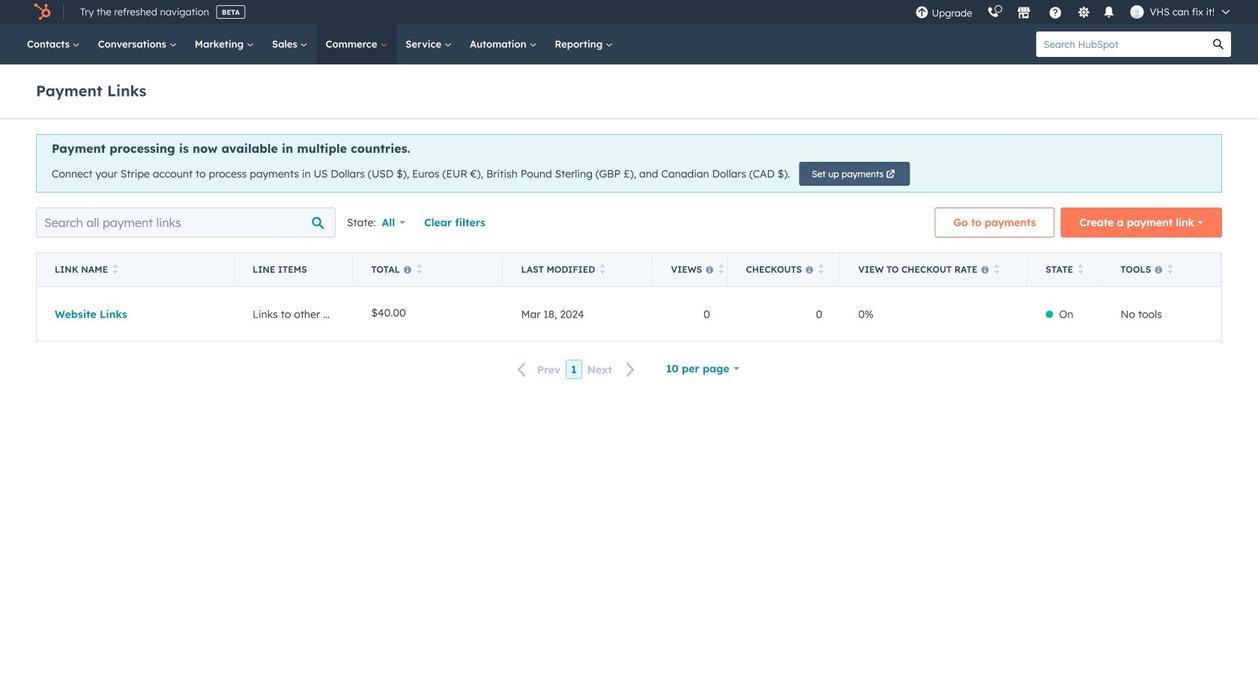 Task type: describe. For each thing, give the bounding box(es) containing it.
4 press to sort. element from the left
[[719, 264, 725, 276]]

6 press to sort. element from the left
[[995, 264, 1000, 276]]

terry turtle image
[[1131, 5, 1145, 19]]

3 press to sort. element from the left
[[600, 264, 606, 276]]

5 press to sort. image from the left
[[1078, 264, 1084, 274]]

2 press to sort. element from the left
[[417, 264, 422, 276]]

8 press to sort. element from the left
[[1168, 264, 1174, 276]]

press to sort. image for second press to sort. element from the left
[[417, 264, 422, 274]]

Search HubSpot search field
[[1037, 31, 1206, 57]]

7 press to sort. element from the left
[[1078, 264, 1084, 276]]

press to sort. image for 1st press to sort. element
[[113, 264, 118, 274]]

5 press to sort. element from the left
[[819, 264, 825, 276]]



Task type: vqa. For each thing, say whether or not it's contained in the screenshot.
the rightmost Press to sort. icon
yes



Task type: locate. For each thing, give the bounding box(es) containing it.
2 press to sort. image from the left
[[417, 264, 422, 274]]

pagination navigation
[[509, 360, 645, 380]]

1 horizontal spatial press to sort. image
[[417, 264, 422, 274]]

0 horizontal spatial press to sort. image
[[113, 264, 118, 274]]

1 press to sort. element from the left
[[113, 264, 118, 276]]

4 press to sort. image from the left
[[995, 264, 1000, 274]]

3 press to sort. image from the left
[[819, 264, 825, 274]]

2 press to sort. image from the left
[[719, 264, 725, 274]]

3 press to sort. image from the left
[[1168, 264, 1174, 274]]

1 press to sort. image from the left
[[600, 264, 606, 274]]

press to sort. image
[[113, 264, 118, 274], [417, 264, 422, 274], [1168, 264, 1174, 274]]

marketplaces image
[[1018, 7, 1031, 20]]

Search search field
[[36, 208, 336, 238]]

2 horizontal spatial press to sort. image
[[1168, 264, 1174, 274]]

press to sort. element
[[113, 264, 118, 276], [417, 264, 422, 276], [600, 264, 606, 276], [719, 264, 725, 276], [819, 264, 825, 276], [995, 264, 1000, 276], [1078, 264, 1084, 276], [1168, 264, 1174, 276]]

menu
[[908, 0, 1241, 24]]

press to sort. image for eighth press to sort. element from left
[[1168, 264, 1174, 274]]

press to sort. image
[[600, 264, 606, 274], [719, 264, 725, 274], [819, 264, 825, 274], [995, 264, 1000, 274], [1078, 264, 1084, 274]]

column header
[[235, 253, 354, 286]]

1 press to sort. image from the left
[[113, 264, 118, 274]]



